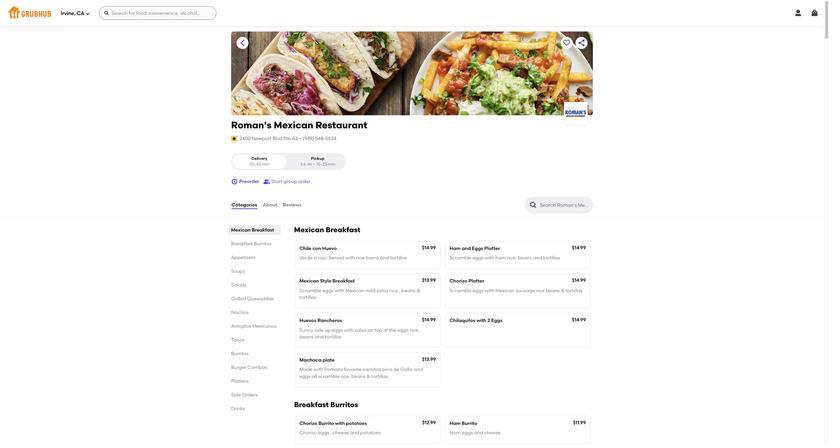 Task type: locate. For each thing, give the bounding box(es) containing it.
1 vertical spatial breakfast burritos
[[294, 401, 358, 409]]

1 vertical spatial potatoes
[[361, 430, 381, 436]]

1 vertical spatial svg image
[[231, 178, 238, 185]]

0 vertical spatial ,
[[399, 288, 401, 294]]

favorite
[[344, 367, 362, 373]]

save this restaurant image
[[563, 39, 571, 47]]

platter up ham
[[485, 246, 500, 251]]

Search Roman's Mexican Restaurant search field
[[540, 202, 591, 208]]

burritos up chorizo burrito with potatoes
[[331, 401, 358, 409]]

2400
[[240, 136, 251, 141]]

con
[[313, 246, 321, 251]]

1 horizontal spatial &
[[417, 288, 420, 294]]

mexican inside scramble eggs with mexican mild salsa rice , beans & tortillas
[[346, 288, 365, 294]]

2400 newport blvd ste a3 button
[[239, 135, 299, 142]]

3.6
[[300, 162, 306, 167]]

Search for food, convenience, alcohol... search field
[[99, 6, 217, 20]]

min down delivery
[[262, 162, 270, 167]]

burrito up chorizo eggs , cheese and potatoes
[[319, 421, 334, 426]]

, inside scramble eggs with mexican mild salsa rice , beans & tortillas
[[399, 288, 401, 294]]

breakfast burritos up appetizers tab
[[231, 241, 272, 247]]

0 vertical spatial platter
[[485, 246, 500, 251]]

0 horizontal spatial burritos
[[231, 351, 249, 357]]

1 vertical spatial •
[[314, 162, 315, 167]]

with left 2
[[477, 318, 487, 324]]

rice
[[357, 255, 365, 261], [390, 288, 398, 294], [537, 288, 545, 294], [410, 327, 419, 333]]

0 horizontal spatial svg image
[[231, 178, 238, 185]]

cheese for and
[[485, 430, 501, 436]]

ham for mexican breakfast
[[450, 246, 461, 251]]

1 cheese from the left
[[333, 430, 349, 436]]

0 horizontal spatial min
[[262, 162, 270, 167]]

$14.99 for verde o rojo. served with rice barns and tortillas
[[422, 245, 436, 251]]

ham
[[496, 255, 506, 261]]

1 horizontal spatial cheese
[[485, 430, 501, 436]]

chorizo for chorizo
[[300, 421, 318, 426]]

0 horizontal spatial salsa
[[355, 327, 367, 333]]

burrito for ,
[[319, 421, 334, 426]]

huevos rancheros
[[300, 318, 342, 324]]

3 ham from the top
[[450, 430, 461, 436]]

1 vertical spatial ,
[[420, 327, 421, 333]]

, right the
[[420, 327, 421, 333]]

salsa inside scramble eggs with mexican mild salsa rice , beans & tortillas
[[377, 288, 389, 294]]

rice right mild
[[390, 288, 398, 294]]

side orders
[[231, 392, 258, 398]]

0 vertical spatial rice,
[[507, 255, 517, 261]]

0 horizontal spatial mexican breakfast
[[231, 227, 274, 233]]

cheese
[[333, 430, 349, 436], [485, 430, 501, 436]]

burritos down mexican breakfast tab
[[254, 241, 272, 247]]

sausage
[[516, 288, 535, 294]]

1 vertical spatial ham
[[450, 421, 461, 426]]

about button
[[263, 193, 278, 217]]

1 horizontal spatial rice,
[[507, 255, 517, 261]]

romans
[[325, 367, 343, 373]]

0 vertical spatial eggs
[[472, 246, 484, 251]]

scramble down chorizo platter
[[450, 288, 472, 294]]

chilaquilos
[[450, 318, 476, 324]]

2 vertical spatial burritos
[[331, 401, 358, 409]]

eggs up scramble eggs with ham rice, beans and tortillas
[[472, 246, 484, 251]]

preorder button
[[231, 176, 260, 188]]

2 vertical spatial chorizo
[[300, 430, 317, 436]]

0 vertical spatial salsa
[[377, 288, 389, 294]]

eggs inside scramble eggs with mexican mild salsa rice , beans & tortillas
[[323, 288, 334, 294]]

1 horizontal spatial svg image
[[811, 9, 819, 17]]

side orders tab
[[231, 392, 278, 399]]

1 ham from the top
[[450, 246, 461, 251]]

1 min from the left
[[262, 162, 270, 167]]

preorder
[[239, 179, 260, 184]]

with inside made with romans favorite carnitas pico de gallo and eggs all scramble rice, beans & tortillas
[[314, 367, 323, 373]]

• right a3
[[300, 136, 302, 141]]

1 vertical spatial burritos
[[231, 351, 249, 357]]

scramble eggs with ham rice, beans and tortillas
[[450, 255, 561, 261]]

rice right the
[[410, 327, 419, 333]]

a3
[[292, 136, 298, 141]]

rice, right ham
[[507, 255, 517, 261]]

start group order
[[272, 179, 311, 184]]

breakfast up breakfast burritos tab
[[252, 227, 274, 233]]

burritos
[[254, 241, 272, 247], [231, 351, 249, 357], [331, 401, 358, 409]]

ham burrito
[[450, 421, 478, 426]]

burritos up burger at the bottom left of the page
[[231, 351, 249, 357]]

scramble inside scramble eggs with mexican mild salsa rice , beans & tortillas
[[300, 288, 322, 294]]

mexican breakfast tab
[[231, 227, 278, 234]]

eggs right 2
[[492, 318, 503, 324]]

1 vertical spatial chorizo
[[300, 421, 318, 426]]

salsa
[[377, 288, 389, 294], [355, 327, 367, 333]]

, down chorizo burrito with potatoes
[[331, 430, 332, 436]]

2 horizontal spatial &
[[561, 288, 565, 294]]

svg image
[[811, 9, 819, 17], [231, 178, 238, 185]]

salsa right mild
[[377, 288, 389, 294]]

eggs down mexican style breakfast
[[323, 288, 334, 294]]

$14.99
[[422, 245, 436, 251], [573, 245, 586, 251], [573, 278, 586, 283], [422, 317, 436, 323], [573, 317, 586, 323]]

rice,
[[507, 255, 517, 261], [341, 374, 351, 379]]

0 horizontal spatial breakfast burritos
[[231, 241, 272, 247]]

mexican left mild
[[346, 288, 365, 294]]

0 horizontal spatial rice,
[[341, 374, 351, 379]]

$13.99 for scramble eggs with mexican mild salsa rice , beans & tortillas
[[423, 278, 436, 283]]

ste
[[284, 136, 291, 141]]

soups tab
[[231, 268, 278, 275]]

1 vertical spatial platter
[[469, 278, 485, 284]]

0 vertical spatial ham
[[450, 246, 461, 251]]

pico
[[383, 367, 393, 373]]

rojo.
[[318, 255, 328, 261]]

15–25
[[317, 162, 327, 167]]

eggs down chorizo burrito with potatoes
[[318, 430, 329, 436]]

tortillas inside the sunny side up eggs with salsa on top of the eggs rice , beans and tortillas
[[325, 334, 342, 340]]

soups
[[231, 268, 245, 274]]

1 horizontal spatial burritos
[[254, 241, 272, 247]]

0 horizontal spatial ,
[[331, 430, 332, 436]]

with right served
[[346, 255, 355, 261]]

beans inside made with romans favorite carnitas pico de gallo and eggs all scramble rice, beans & tortillas
[[352, 374, 366, 379]]

verde o rojo. served with rice barns and tortillas
[[300, 255, 407, 261]]

0 horizontal spatial &
[[367, 374, 370, 379]]

scramble eggs with mexican sausage rice beans & tortillas
[[450, 288, 583, 294]]

eggs
[[473, 255, 484, 261], [323, 288, 334, 294], [473, 288, 484, 294], [332, 327, 343, 333], [398, 327, 409, 333], [300, 374, 311, 379], [318, 430, 329, 436], [462, 430, 473, 436]]

mexican breakfast up breakfast burritos tab
[[231, 227, 274, 233]]

mexican breakfast inside tab
[[231, 227, 274, 233]]

with inside the sunny side up eggs with salsa on top of the eggs rice , beans and tortillas
[[344, 327, 354, 333]]

share icon image
[[578, 39, 586, 47]]

$13.99
[[423, 278, 436, 283], [423, 357, 436, 362]]

0 horizontal spatial burrito
[[319, 421, 334, 426]]

, right mild
[[399, 288, 401, 294]]

antojitos
[[231, 323, 251, 329]]

salsa for on
[[355, 327, 367, 333]]

2 $13.99 from the top
[[423, 357, 436, 362]]

1 horizontal spatial salsa
[[377, 288, 389, 294]]

1 vertical spatial rice,
[[341, 374, 351, 379]]

2 burrito from the left
[[462, 421, 478, 426]]

1 horizontal spatial burrito
[[462, 421, 478, 426]]

0 vertical spatial burritos
[[254, 241, 272, 247]]

grilled quesadillas tab
[[231, 295, 278, 302]]

with up the all on the left bottom of the page
[[314, 367, 323, 373]]

0 vertical spatial •
[[300, 136, 302, 141]]

$14.99 for sunny side up eggs with salsa on top of the eggs rice , beans and tortillas
[[422, 317, 436, 323]]

1 vertical spatial $13.99
[[423, 357, 436, 362]]

0 horizontal spatial cheese
[[333, 430, 349, 436]]

scramble
[[450, 255, 472, 261], [300, 288, 322, 294], [450, 288, 472, 294]]

tacos tab
[[231, 337, 278, 344]]

scramble for chorizo
[[450, 288, 472, 294]]

0 vertical spatial svg image
[[811, 9, 819, 17]]

mexican up chile
[[294, 226, 324, 234]]

min
[[262, 162, 270, 167], [328, 162, 336, 167]]

2 horizontal spatial svg image
[[795, 9, 803, 17]]

mexican
[[274, 119, 314, 131], [294, 226, 324, 234], [231, 227, 251, 233], [300, 278, 319, 284], [346, 288, 365, 294], [496, 288, 515, 294]]

1 vertical spatial salsa
[[355, 327, 367, 333]]

2 vertical spatial ham
[[450, 430, 461, 436]]

2 min from the left
[[328, 162, 336, 167]]

gallo
[[401, 367, 413, 373]]

burrito up ham eggs and cheese
[[462, 421, 478, 426]]

0 vertical spatial $13.99
[[423, 278, 436, 283]]

breakfast up "appetizers"
[[231, 241, 253, 247]]

made
[[300, 367, 313, 373]]

rice, down favorite
[[341, 374, 351, 379]]

o
[[314, 255, 317, 261]]

0 horizontal spatial eggs
[[472, 246, 484, 251]]

1 horizontal spatial breakfast burritos
[[294, 401, 358, 409]]

1 $13.99 from the top
[[423, 278, 436, 283]]

machaca
[[300, 357, 322, 363]]

, inside the sunny side up eggs with salsa on top of the eggs rice , beans and tortillas
[[420, 327, 421, 333]]

breakfast burritos tab
[[231, 240, 278, 247]]

barns
[[366, 255, 379, 261]]

0 horizontal spatial •
[[300, 136, 302, 141]]

burger
[[231, 365, 247, 370]]

0 vertical spatial chorizo
[[450, 278, 468, 284]]

mexican breakfast up huevo
[[294, 226, 361, 234]]

verde
[[300, 255, 313, 261]]

svg image
[[795, 9, 803, 17], [104, 10, 109, 16], [86, 12, 90, 16]]

reviews
[[283, 202, 302, 208]]

1 burrito from the left
[[319, 421, 334, 426]]

eggs down made
[[300, 374, 311, 379]]

quesadillas
[[247, 296, 274, 302]]

salsa inside the sunny side up eggs with salsa on top of the eggs rice , beans and tortillas
[[355, 327, 367, 333]]

burrito
[[319, 421, 334, 426], [462, 421, 478, 426]]

beans
[[518, 255, 532, 261], [402, 288, 416, 294], [546, 288, 560, 294], [300, 334, 314, 340], [352, 374, 366, 379]]

salsa left on
[[355, 327, 367, 333]]

2 ham from the top
[[450, 421, 461, 426]]

salsa for rice
[[377, 288, 389, 294]]

• inside pickup 3.6 mi • 15–25 min
[[314, 162, 315, 167]]

2 horizontal spatial ,
[[420, 327, 421, 333]]

platter down ham and eggs platter
[[469, 278, 485, 284]]

and
[[462, 246, 471, 251], [380, 255, 389, 261], [534, 255, 543, 261], [315, 334, 324, 340], [414, 367, 423, 373], [350, 430, 359, 436], [474, 430, 484, 436]]

start group order button
[[264, 176, 311, 188]]

2 cheese from the left
[[485, 430, 501, 436]]

huevo
[[323, 246, 337, 251]]

ca
[[77, 10, 84, 16]]

min right the '15–25'
[[328, 162, 336, 167]]

scramble down ham and eggs platter
[[450, 255, 472, 261]]

mexican up breakfast burritos tab
[[231, 227, 251, 233]]

sunny
[[300, 327, 314, 333]]

1 vertical spatial eggs
[[492, 318, 503, 324]]

option group
[[231, 153, 346, 170]]

min inside delivery 25–40 min
[[262, 162, 270, 167]]

restaurant
[[316, 119, 368, 131]]

tortillas inside made with romans favorite carnitas pico de gallo and eggs all scramble rice, beans & tortillas
[[372, 374, 388, 379]]

breakfast burritos
[[231, 241, 272, 247], [294, 401, 358, 409]]

side
[[231, 392, 241, 398]]

1 horizontal spatial svg image
[[104, 10, 109, 16]]

breakfast burritos up chorizo burrito with potatoes
[[294, 401, 358, 409]]

mexicanos
[[253, 323, 277, 329]]

with down mexican style breakfast
[[335, 288, 345, 294]]

1 horizontal spatial •
[[314, 162, 315, 167]]

$14.99 for scramble eggs with mexican sausage rice beans & tortillas
[[573, 278, 586, 283]]

appetizers tab
[[231, 254, 278, 261]]

1 horizontal spatial min
[[328, 162, 336, 167]]

0 vertical spatial breakfast burritos
[[231, 241, 272, 247]]

de
[[394, 367, 400, 373]]

ham
[[450, 246, 461, 251], [450, 421, 461, 426], [450, 430, 461, 436]]

rice inside scramble eggs with mexican mild salsa rice , beans & tortillas
[[390, 288, 398, 294]]

scramble down style
[[300, 288, 322, 294]]

• right mi on the top
[[314, 162, 315, 167]]

548-
[[315, 136, 326, 141]]

,
[[399, 288, 401, 294], [420, 327, 421, 333], [331, 430, 332, 436]]

eggs right up
[[332, 327, 343, 333]]

with right up
[[344, 327, 354, 333]]

1 horizontal spatial ,
[[399, 288, 401, 294]]

breakfast
[[326, 226, 361, 234], [252, 227, 274, 233], [231, 241, 253, 247], [333, 278, 355, 284], [294, 401, 329, 409]]



Task type: describe. For each thing, give the bounding box(es) containing it.
side
[[315, 327, 324, 333]]

people icon image
[[264, 178, 270, 185]]

combos
[[248, 365, 267, 370]]

& inside made with romans favorite carnitas pico de gallo and eggs all scramble rice, beans & tortillas
[[367, 374, 370, 379]]

roman's mexican restaurant
[[231, 119, 368, 131]]

eggs down "ham burrito"
[[462, 430, 473, 436]]

burrito for and
[[462, 421, 478, 426]]

roman's
[[231, 119, 272, 131]]

tacos
[[231, 337, 245, 343]]

with left ham
[[485, 255, 495, 261]]

grilled quesadillas
[[231, 296, 274, 302]]

eggs down chorizo platter
[[473, 288, 484, 294]]

$11.99
[[574, 420, 586, 426]]

chorizo for scramble
[[450, 278, 468, 284]]

chile
[[300, 246, 312, 251]]

burger combos
[[231, 365, 267, 370]]

start
[[272, 179, 283, 184]]

mexican up a3
[[274, 119, 314, 131]]

newport
[[252, 136, 272, 141]]

appetizers
[[231, 255, 256, 260]]

breakfast burritos inside tab
[[231, 241, 272, 247]]

tortillas inside scramble eggs with mexican mild salsa rice , beans & tortillas
[[300, 295, 317, 300]]

option group containing delivery 25–40 min
[[231, 153, 346, 170]]

0 horizontal spatial svg image
[[86, 12, 90, 16]]

mexican left "sausage"
[[496, 288, 515, 294]]

categories button
[[231, 193, 258, 217]]

mexican inside mexican breakfast tab
[[231, 227, 251, 233]]

min inside pickup 3.6 mi • 15–25 min
[[328, 162, 336, 167]]

beans inside the sunny side up eggs with salsa on top of the eggs rice , beans and tortillas
[[300, 334, 314, 340]]

machaca plate
[[300, 357, 335, 363]]

nachos
[[231, 310, 249, 315]]

pickup
[[311, 156, 325, 161]]

nachos tab
[[231, 309, 278, 316]]

order
[[299, 179, 311, 184]]

all
[[312, 374, 317, 379]]

cheese for ,
[[333, 430, 349, 436]]

served
[[329, 255, 345, 261]]

rice inside the sunny side up eggs with salsa on top of the eggs rice , beans and tortillas
[[410, 327, 419, 333]]

delivery 25–40 min
[[250, 156, 270, 167]]

on
[[368, 327, 374, 333]]

beans inside scramble eggs with mexican mild salsa rice , beans & tortillas
[[402, 288, 416, 294]]

subscription pass image
[[231, 136, 238, 141]]

sunny side up eggs with salsa on top of the eggs rice , beans and tortillas
[[300, 327, 421, 340]]

ham eggs and cheese
[[450, 430, 501, 436]]

(949) 548-5534 button
[[303, 135, 337, 142]]

scramble for mexican
[[300, 288, 322, 294]]

plate
[[323, 357, 335, 363]]

eggs inside made with romans favorite carnitas pico de gallo and eggs all scramble rice, beans & tortillas
[[300, 374, 311, 379]]

style
[[320, 278, 332, 284]]

irvine,
[[61, 10, 76, 16]]

ham for breakfast burritos
[[450, 421, 461, 426]]

breakfast right style
[[333, 278, 355, 284]]

and inside the sunny side up eggs with salsa on top of the eggs rice , beans and tortillas
[[315, 334, 324, 340]]

carnitas
[[363, 367, 382, 373]]

1 horizontal spatial eggs
[[492, 318, 503, 324]]

rancheros
[[318, 318, 342, 324]]

chilaquilos with 2 eggs
[[450, 318, 503, 324]]

caret left icon image
[[239, 39, 247, 47]]

breakfast down the all on the left bottom of the page
[[294, 401, 329, 409]]

save this restaurant button
[[561, 37, 573, 49]]

pickup 3.6 mi • 15–25 min
[[300, 156, 336, 167]]

group
[[284, 179, 297, 184]]

scramble eggs with mexican mild salsa rice , beans & tortillas
[[300, 288, 420, 300]]

2 horizontal spatial burritos
[[331, 401, 358, 409]]

antojitos mexicanos
[[231, 323, 277, 329]]

of
[[384, 327, 388, 333]]

2 vertical spatial ,
[[331, 430, 332, 436]]

ham and eggs platter
[[450, 246, 500, 251]]

with up chorizo eggs , cheese and potatoes
[[335, 421, 345, 426]]

mexican style breakfast
[[300, 278, 355, 284]]

categories
[[232, 202, 257, 208]]

with inside scramble eggs with mexican mild salsa rice , beans & tortillas
[[335, 288, 345, 294]]

svg image inside main navigation navigation
[[811, 9, 819, 17]]

drinks tab
[[231, 405, 278, 412]]

$14.99 for scramble eggs with ham rice, beans and tortillas
[[573, 245, 586, 251]]

about
[[263, 202, 277, 208]]

chorizo eggs , cheese and potatoes
[[300, 430, 381, 436]]

eggs down ham and eggs platter
[[473, 255, 484, 261]]

eggs right the
[[398, 327, 409, 333]]

rice, inside made with romans favorite carnitas pico de gallo and eggs all scramble rice, beans & tortillas
[[341, 374, 351, 379]]

rice right "sausage"
[[537, 288, 545, 294]]

mexican left style
[[300, 278, 319, 284]]

huevos
[[300, 318, 317, 324]]

svg image inside preorder button
[[231, 178, 238, 185]]

search icon image
[[530, 201, 538, 209]]

2400 newport blvd ste a3
[[240, 136, 298, 141]]

burger combos tab
[[231, 364, 278, 371]]

platters tab
[[231, 378, 278, 385]]

up
[[325, 327, 331, 333]]

chile con huevo
[[300, 246, 337, 251]]

made with romans favorite carnitas pico de gallo and eggs all scramble rice, beans & tortillas
[[300, 367, 423, 379]]

drinks
[[231, 406, 245, 412]]

mild
[[366, 288, 376, 294]]

chorizo platter
[[450, 278, 485, 284]]

with up 2
[[485, 288, 495, 294]]

rice left 'barns'
[[357, 255, 365, 261]]

blvd
[[273, 136, 282, 141]]

antojitos mexicanos tab
[[231, 323, 278, 330]]

burritos tab
[[231, 350, 278, 357]]

top
[[375, 327, 383, 333]]

main navigation navigation
[[0, 0, 825, 26]]

roman's mexican restaurant logo image
[[565, 102, 588, 125]]

and inside made with romans favorite carnitas pico de gallo and eggs all scramble rice, beans & tortillas
[[414, 367, 423, 373]]

delivery
[[252, 156, 268, 161]]

& inside scramble eggs with mexican mild salsa rice , beans & tortillas
[[417, 288, 420, 294]]

salads tab
[[231, 282, 278, 289]]

platters
[[231, 378, 249, 384]]

orders
[[242, 392, 258, 398]]

grilled
[[231, 296, 246, 302]]

the
[[389, 327, 397, 333]]

$12.99
[[423, 420, 436, 426]]

(949)
[[303, 136, 314, 141]]

chorizo burrito with potatoes
[[300, 421, 367, 426]]

irvine, ca
[[61, 10, 84, 16]]

1 horizontal spatial mexican breakfast
[[294, 226, 361, 234]]

mi
[[308, 162, 312, 167]]

25–40
[[250, 162, 261, 167]]

scramble for ham
[[450, 255, 472, 261]]

• (949) 548-5534
[[300, 136, 337, 141]]

reviews button
[[283, 193, 302, 217]]

breakfast up huevo
[[326, 226, 361, 234]]

0 vertical spatial potatoes
[[346, 421, 367, 426]]

$13.99 for made with romans favorite carnitas pico de gallo and eggs all scramble rice, beans & tortillas
[[423, 357, 436, 362]]

5534
[[326, 136, 337, 141]]

salads
[[231, 282, 247, 288]]



Task type: vqa. For each thing, say whether or not it's contained in the screenshot.
Mix up to 2 proteins with your choice of base, mix-ins, toppings, and flavor.
no



